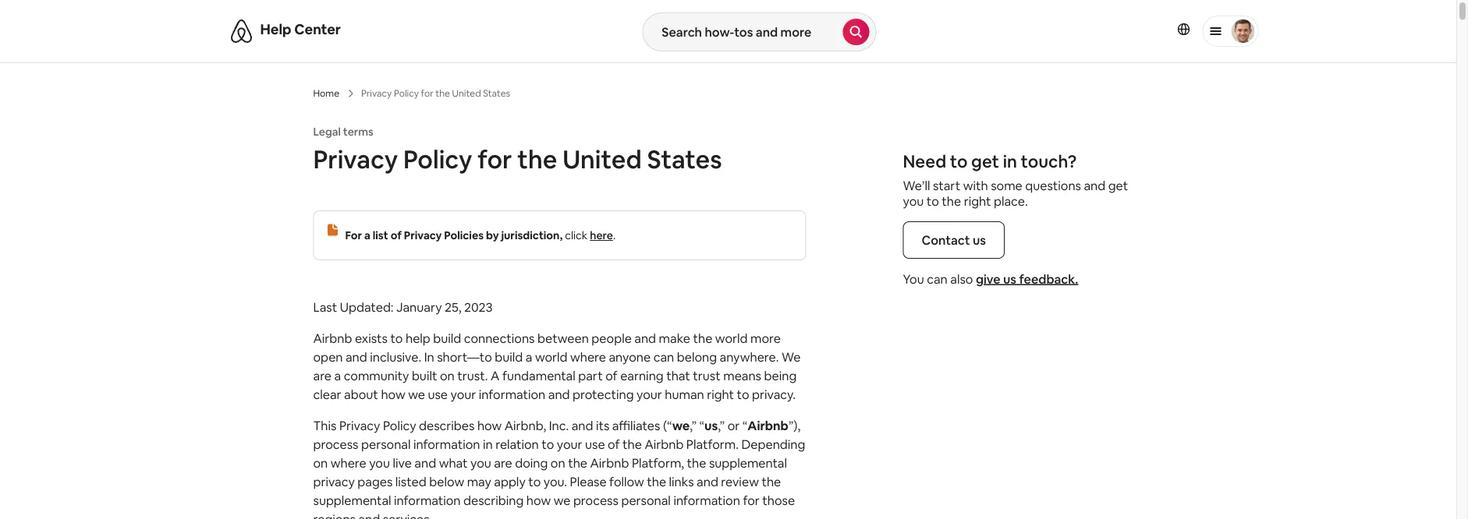 Task type: vqa. For each thing, say whether or not it's contained in the screenshot.
"of"
yes



Task type: locate. For each thing, give the bounding box(es) containing it.
1 vertical spatial us
[[1004, 271, 1017, 287]]

airbnb up depending
[[748, 418, 789, 434]]

describing
[[464, 493, 524, 509]]

1 horizontal spatial for
[[743, 493, 760, 509]]

in left relation
[[483, 437, 493, 453]]

0 horizontal spatial on
[[313, 455, 328, 471]]

us right give
[[1004, 271, 1017, 287]]

0 horizontal spatial "
[[700, 418, 705, 434]]

policies
[[444, 229, 484, 243]]

0 vertical spatial of
[[391, 229, 402, 243]]

of down its
[[608, 437, 620, 453]]

0 horizontal spatial for
[[478, 143, 512, 176]]

help center
[[260, 20, 341, 39]]

of up protecting
[[606, 368, 618, 384]]

process
[[313, 437, 359, 453], [574, 493, 619, 509]]

," right ("
[[690, 418, 697, 434]]

0 vertical spatial in
[[1003, 150, 1018, 172]]

for
[[345, 229, 362, 243]]

of
[[391, 229, 402, 243], [606, 368, 618, 384], [608, 437, 620, 453]]

help
[[406, 331, 431, 347]]

to
[[950, 150, 968, 172], [927, 193, 939, 209], [391, 331, 403, 347], [737, 387, 750, 403], [542, 437, 554, 453], [529, 474, 541, 490]]

airbnb homepage image
[[229, 19, 254, 44]]

the down platform,
[[647, 474, 667, 490]]

part
[[579, 368, 603, 384]]

your down the earning
[[637, 387, 662, 403]]

to down doing
[[529, 474, 541, 490]]

on up privacy
[[313, 455, 328, 471]]

world
[[716, 331, 748, 347], [535, 349, 568, 365]]

for up by
[[478, 143, 512, 176]]

we'll
[[903, 178, 931, 194]]

1 horizontal spatial your
[[557, 437, 583, 453]]

privacy down terms
[[313, 143, 398, 176]]

exists
[[355, 331, 388, 347]]

help center link
[[260, 20, 341, 39]]

None search field
[[643, 12, 877, 52]]

depending
[[742, 437, 806, 453]]

0 vertical spatial privacy
[[313, 143, 398, 176]]

where up part
[[571, 349, 606, 365]]

1 vertical spatial a
[[526, 349, 533, 365]]

0 horizontal spatial in
[[483, 437, 493, 453]]

privacy down 'about'
[[339, 418, 380, 434]]

where inside "), process personal information  in relation to your use of the airbnb platform. depending on where you live and what you are doing on the airbnb platform, the supplemental privacy pages listed below may apply to you. please follow the links and review the supplemental information describing how we process personal information for those regions and services.
[[331, 455, 367, 471]]

1 horizontal spatial world
[[716, 331, 748, 347]]

1 vertical spatial build
[[495, 349, 523, 365]]

privacy policy for the united states
[[313, 143, 722, 176]]

short—to
[[437, 349, 492, 365]]

where up privacy
[[331, 455, 367, 471]]

0 horizontal spatial world
[[535, 349, 568, 365]]

supplemental up 'review' at bottom
[[709, 455, 787, 471]]

2 vertical spatial we
[[554, 493, 571, 509]]

the
[[518, 143, 557, 176], [942, 193, 962, 209], [693, 331, 713, 347], [623, 437, 642, 453], [568, 455, 588, 471], [687, 455, 707, 471], [647, 474, 667, 490], [762, 474, 781, 490]]

airbnb down ("
[[645, 437, 684, 453]]

2 horizontal spatial we
[[672, 418, 690, 434]]

are
[[313, 368, 332, 384], [494, 455, 513, 471]]

1 vertical spatial how
[[478, 418, 502, 434]]

trust.
[[458, 368, 488, 384]]

1 horizontal spatial are
[[494, 455, 513, 471]]

0 horizontal spatial where
[[331, 455, 367, 471]]

and right questions
[[1084, 178, 1106, 194]]

0 vertical spatial can
[[927, 271, 948, 287]]

2 " from the left
[[743, 418, 748, 434]]

a up fundamental
[[526, 349, 533, 365]]

2 vertical spatial of
[[608, 437, 620, 453]]

pages
[[358, 474, 393, 490]]

"
[[700, 418, 705, 434], [743, 418, 748, 434]]

your down the inc.
[[557, 437, 583, 453]]

0 horizontal spatial right
[[707, 387, 734, 403]]

1 vertical spatial in
[[483, 437, 493, 453]]

means
[[724, 368, 762, 384]]

1 vertical spatial world
[[535, 349, 568, 365]]

0 vertical spatial use
[[428, 387, 448, 403]]

how down you.
[[527, 493, 551, 509]]

right left the place. at right
[[964, 193, 992, 209]]

can right 'you' at right bottom
[[927, 271, 948, 287]]

we down built
[[408, 387, 425, 403]]

0 vertical spatial how
[[381, 387, 406, 403]]

how inside airbnb exists to help build connections between people and make the world more open and inclusive. in short—to build a world where anyone can belong anywhere. we are a community built on trust. a fundamental part of earning that trust means being clear about how we use your information and protecting your human right to privacy.
[[381, 387, 406, 403]]

questions
[[1026, 178, 1082, 194]]

on inside airbnb exists to help build connections between people and make the world more open and inclusive. in short—to build a world where anyone can belong anywhere. we are a community built on trust. a fundamental part of earning that trust means being clear about how we use your information and protecting your human right to privacy.
[[440, 368, 455, 384]]

listed
[[396, 474, 427, 490]]

us right contact
[[973, 232, 986, 248]]

2 horizontal spatial how
[[527, 493, 551, 509]]

affiliates
[[613, 418, 661, 434]]

25,
[[445, 299, 462, 315]]

you.
[[544, 474, 567, 490]]

your down trust.
[[451, 387, 476, 403]]

1 vertical spatial of
[[606, 368, 618, 384]]

use down built
[[428, 387, 448, 403]]

live
[[393, 455, 412, 471]]

we down you.
[[554, 493, 571, 509]]

world down 'between'
[[535, 349, 568, 365]]

you up may
[[471, 455, 492, 471]]

you up pages
[[369, 455, 390, 471]]

1 vertical spatial personal
[[622, 493, 671, 509]]

0 horizontal spatial can
[[654, 349, 674, 365]]

for a list of privacy policies by jurisdiction, click here .
[[345, 229, 616, 243]]

click
[[565, 229, 588, 243]]

" up platform.
[[700, 418, 705, 434]]

of inside airbnb exists to help build connections between people and make the world more open and inclusive. in short—to build a world where anyone can belong anywhere. we are a community built on trust. a fundamental part of earning that trust means being clear about how we use your information and protecting your human right to privacy.
[[606, 368, 618, 384]]

a down open
[[334, 368, 341, 384]]

personal down follow
[[622, 493, 671, 509]]

1 horizontal spatial "
[[743, 418, 748, 434]]

world up anywhere.
[[716, 331, 748, 347]]

1 horizontal spatial us
[[973, 232, 986, 248]]

1 vertical spatial where
[[331, 455, 367, 471]]

right down trust on the left of page
[[707, 387, 734, 403]]

" right or
[[743, 418, 748, 434]]

1 horizontal spatial on
[[440, 368, 455, 384]]

people
[[592, 331, 632, 347]]

1 horizontal spatial you
[[471, 455, 492, 471]]

0 vertical spatial right
[[964, 193, 992, 209]]

," left or
[[718, 418, 725, 434]]

need
[[903, 150, 947, 172]]

where inside airbnb exists to help build connections between people and make the world more open and inclusive. in short—to build a world where anyone can belong anywhere. we are a community built on trust. a fundamental part of earning that trust means being clear about how we use your information and protecting your human right to privacy.
[[571, 349, 606, 365]]

0 vertical spatial process
[[313, 437, 359, 453]]

1 horizontal spatial use
[[585, 437, 605, 453]]

0 horizontal spatial build
[[433, 331, 461, 347]]

and right live
[[415, 455, 436, 471]]

use
[[428, 387, 448, 403], [585, 437, 605, 453]]

may
[[467, 474, 492, 490]]

platform,
[[632, 455, 684, 471]]

you
[[903, 193, 924, 209], [369, 455, 390, 471], [471, 455, 492, 471]]

the left with
[[942, 193, 962, 209]]

"),
[[789, 418, 801, 434]]

you can also give us feedback.
[[903, 271, 1079, 287]]

0 horizontal spatial use
[[428, 387, 448, 403]]

1 horizontal spatial how
[[478, 418, 502, 434]]

are up clear
[[313, 368, 332, 384]]

use inside airbnb exists to help build connections between people and make the world more open and inclusive. in short—to build a world where anyone can belong anywhere. we are a community built on trust. a fundamental part of earning that trust means being clear about how we use your information and protecting your human right to privacy.
[[428, 387, 448, 403]]

a left list
[[364, 229, 371, 243]]

need to get in touch? we'll start with some questions and get you to the right place.
[[903, 150, 1129, 209]]

1 vertical spatial process
[[574, 493, 619, 509]]

0 horizontal spatial get
[[972, 150, 1000, 172]]

information down describes at the left bottom
[[414, 437, 480, 453]]

0 vertical spatial personal
[[361, 437, 411, 453]]

get right questions
[[1109, 178, 1129, 194]]

right
[[964, 193, 992, 209], [707, 387, 734, 403]]

1 horizontal spatial ,"
[[718, 418, 725, 434]]

use down its
[[585, 437, 605, 453]]

the up belong
[[693, 331, 713, 347]]

can down make
[[654, 349, 674, 365]]

privacy left the policies
[[404, 229, 442, 243]]

your
[[451, 387, 476, 403], [637, 387, 662, 403], [557, 437, 583, 453]]

1 vertical spatial privacy
[[404, 229, 442, 243]]

personal
[[361, 437, 411, 453], [622, 493, 671, 509]]

are up apply
[[494, 455, 513, 471]]

0 vertical spatial world
[[716, 331, 748, 347]]

0 vertical spatial us
[[973, 232, 986, 248]]

0 vertical spatial where
[[571, 349, 606, 365]]

on right built
[[440, 368, 455, 384]]

are inside "), process personal information  in relation to your use of the airbnb platform. depending on where you live and what you are doing on the airbnb platform, the supplemental privacy pages listed below may apply to you. please follow the links and review the supplemental information describing how we process personal information for those regions and services.
[[494, 455, 513, 471]]

1 ," from the left
[[690, 418, 697, 434]]

in
[[1003, 150, 1018, 172], [483, 437, 493, 453]]

we down human
[[672, 418, 690, 434]]

build down connections
[[495, 349, 523, 365]]

process down please
[[574, 493, 619, 509]]

you inside need to get in touch? we'll start with some questions and get you to the right place.
[[903, 193, 924, 209]]

1 vertical spatial we
[[672, 418, 690, 434]]

on up you.
[[551, 455, 566, 471]]

0 horizontal spatial personal
[[361, 437, 411, 453]]

2 horizontal spatial you
[[903, 193, 924, 209]]

build up "short—to"
[[433, 331, 461, 347]]

terms
[[343, 125, 374, 139]]

open
[[313, 349, 343, 365]]

1 horizontal spatial we
[[554, 493, 571, 509]]

0 vertical spatial get
[[972, 150, 1000, 172]]

how up relation
[[478, 418, 502, 434]]

1 vertical spatial for
[[743, 493, 760, 509]]

0 horizontal spatial ,"
[[690, 418, 697, 434]]

in up some
[[1003, 150, 1018, 172]]

inc.
[[549, 418, 569, 434]]

2 horizontal spatial on
[[551, 455, 566, 471]]

personal up live
[[361, 437, 411, 453]]

and left its
[[572, 418, 593, 434]]

1 horizontal spatial in
[[1003, 150, 1018, 172]]

can inside airbnb exists to help build connections between people and make the world more open and inclusive. in short—to build a world where anyone can belong anywhere. we are a community built on trust. a fundamental part of earning that trust means being clear about how we use your information and protecting your human right to privacy.
[[654, 349, 674, 365]]

0 horizontal spatial how
[[381, 387, 406, 403]]

0 vertical spatial policy
[[403, 143, 472, 176]]

how inside "), process personal information  in relation to your use of the airbnb platform. depending on where you live and what you are doing on the airbnb platform, the supplemental privacy pages listed below may apply to you. please follow the links and review the supplemental information describing how we process personal information for those regions and services.
[[527, 493, 551, 509]]

get up with
[[972, 150, 1000, 172]]

0 vertical spatial we
[[408, 387, 425, 403]]

apply
[[494, 474, 526, 490]]

0 horizontal spatial your
[[451, 387, 476, 403]]

1 vertical spatial use
[[585, 437, 605, 453]]

1 horizontal spatial right
[[964, 193, 992, 209]]

2 horizontal spatial us
[[1004, 271, 1017, 287]]

policy
[[403, 143, 472, 176], [383, 418, 416, 434]]

of right list
[[391, 229, 402, 243]]

get
[[972, 150, 1000, 172], [1109, 178, 1129, 194]]

0 horizontal spatial we
[[408, 387, 425, 403]]

1 horizontal spatial build
[[495, 349, 523, 365]]

how down community
[[381, 387, 406, 403]]

us up platform.
[[705, 418, 718, 434]]

regions
[[313, 512, 356, 520]]

we inside "), process personal information  in relation to your use of the airbnb platform. depending on where you live and what you are doing on the airbnb platform, the supplemental privacy pages listed below may apply to you. please follow the links and review the supplemental information describing how we process personal information for those regions and services.
[[554, 493, 571, 509]]

1 vertical spatial can
[[654, 349, 674, 365]]

1 vertical spatial right
[[707, 387, 734, 403]]

process down this
[[313, 437, 359, 453]]

1 horizontal spatial where
[[571, 349, 606, 365]]

platform.
[[687, 437, 739, 453]]

for down 'review' at bottom
[[743, 493, 760, 509]]

0 horizontal spatial are
[[313, 368, 332, 384]]

0 vertical spatial supplemental
[[709, 455, 787, 471]]

2 vertical spatial us
[[705, 418, 718, 434]]

fundamental
[[503, 368, 576, 384]]

1 horizontal spatial personal
[[622, 493, 671, 509]]

airbnb up open
[[313, 331, 352, 347]]

,"
[[690, 418, 697, 434], [718, 418, 725, 434]]

privacy
[[313, 474, 355, 490]]

supplemental up regions at the left of the page
[[313, 493, 391, 509]]

build
[[433, 331, 461, 347], [495, 349, 523, 365]]

use inside "), process personal information  in relation to your use of the airbnb platform. depending on where you live and what you are doing on the airbnb platform, the supplemental privacy pages listed below may apply to you. please follow the links and review the supplemental information describing how we process personal information for those regions and services.
[[585, 437, 605, 453]]

for inside "), process personal information  in relation to your use of the airbnb platform. depending on where you live and what you are doing on the airbnb platform, the supplemental privacy pages listed below may apply to you. please follow the links and review the supplemental information describing how we process personal information for those regions and services.
[[743, 493, 760, 509]]

1 vertical spatial are
[[494, 455, 513, 471]]

a
[[491, 368, 500, 384]]

2 vertical spatial how
[[527, 493, 551, 509]]

you left start
[[903, 193, 924, 209]]

0 vertical spatial are
[[313, 368, 332, 384]]

where
[[571, 349, 606, 365], [331, 455, 367, 471]]

2 vertical spatial a
[[334, 368, 341, 384]]

0 horizontal spatial supplemental
[[313, 493, 391, 509]]

1 horizontal spatial a
[[364, 229, 371, 243]]

1 horizontal spatial can
[[927, 271, 948, 287]]

right inside airbnb exists to help build connections between people and make the world more open and inclusive. in short—to build a world where anyone can belong anywhere. we are a community built on trust. a fundamental part of earning that trust means being clear about how we use your information and protecting your human right to privacy.
[[707, 387, 734, 403]]

information down a
[[479, 387, 546, 403]]

list
[[373, 229, 388, 243]]

1 vertical spatial get
[[1109, 178, 1129, 194]]

airbnb
[[313, 331, 352, 347], [748, 418, 789, 434], [645, 437, 684, 453], [590, 455, 629, 471]]

privacy
[[313, 143, 398, 176], [404, 229, 442, 243], [339, 418, 380, 434]]



Task type: describe. For each thing, give the bounding box(es) containing it.
that
[[667, 368, 691, 384]]

relation
[[496, 437, 539, 453]]

feedback.
[[1020, 271, 1079, 287]]

the up links
[[687, 455, 707, 471]]

2 ," from the left
[[718, 418, 725, 434]]

airbnb exists to help build connections between people and make the world more open and inclusive. in short—to build a world where anyone can belong anywhere. we are a community built on trust. a fundamental part of earning that trust means being clear about how we use your information and protecting your human right to privacy.
[[313, 331, 801, 403]]

give us feedback. link
[[976, 271, 1079, 287]]

those
[[763, 493, 795, 509]]

2 horizontal spatial your
[[637, 387, 662, 403]]

here link
[[590, 229, 613, 243]]

are inside airbnb exists to help build connections between people and make the world more open and inclusive. in short—to build a world where anyone can belong anywhere. we are a community built on trust. a fundamental part of earning that trust means being clear about how we use your information and protecting your human right to privacy.
[[313, 368, 332, 384]]

and down exists
[[346, 349, 367, 365]]

in inside "), process personal information  in relation to your use of the airbnb platform. depending on where you live and what you are doing on the airbnb platform, the supplemental privacy pages listed below may apply to you. please follow the links and review the supplemental information describing how we process personal information for those regions and services.
[[483, 437, 493, 453]]

information inside airbnb exists to help build connections between people and make the world more open and inclusive. in short—to build a world where anyone can belong anywhere. we are a community built on trust. a fundamental part of earning that trust means being clear about how we use your information and protecting your human right to privacy.
[[479, 387, 546, 403]]

make
[[659, 331, 691, 347]]

and right links
[[697, 474, 719, 490]]

information up services.
[[394, 493, 461, 509]]

links
[[669, 474, 694, 490]]

and down fundamental
[[548, 387, 570, 403]]

2 vertical spatial privacy
[[339, 418, 380, 434]]

contact us
[[922, 232, 986, 248]]

touch?
[[1021, 150, 1077, 172]]

protecting
[[573, 387, 634, 403]]

updated: january
[[340, 299, 442, 315]]

united
[[563, 143, 642, 176]]

1 horizontal spatial process
[[574, 493, 619, 509]]

legal terms
[[313, 125, 374, 139]]

privacy.
[[752, 387, 796, 403]]

help
[[260, 20, 291, 39]]

below
[[429, 474, 464, 490]]

this
[[313, 418, 337, 434]]

.
[[613, 229, 616, 243]]

0 horizontal spatial a
[[334, 368, 341, 384]]

1 " from the left
[[700, 418, 705, 434]]

start
[[933, 178, 961, 194]]

airbnb,
[[505, 418, 546, 434]]

to down this privacy policy describes how airbnb, inc. and its affiliates (" we ," " us ," or " airbnb in the bottom of the page
[[542, 437, 554, 453]]

inclusive.
[[370, 349, 422, 365]]

the up those
[[762, 474, 781, 490]]

by
[[486, 229, 499, 243]]

also
[[951, 271, 974, 287]]

describes
[[419, 418, 475, 434]]

connections
[[464, 331, 535, 347]]

1 vertical spatial policy
[[383, 418, 416, 434]]

being
[[764, 368, 797, 384]]

and inside need to get in touch? we'll start with some questions and get you to the right place.
[[1084, 178, 1106, 194]]

doing
[[515, 455, 548, 471]]

2 horizontal spatial a
[[526, 349, 533, 365]]

here
[[590, 229, 613, 243]]

the left united
[[518, 143, 557, 176]]

clear
[[313, 387, 341, 403]]

follow
[[610, 474, 644, 490]]

review
[[721, 474, 759, 490]]

we inside airbnb exists to help build connections between people and make the world more open and inclusive. in short—to build a world where anyone can belong anywhere. we are a community built on trust. a fundamental part of earning that trust means being clear about how we use your information and protecting your human right to privacy.
[[408, 387, 425, 403]]

0 horizontal spatial you
[[369, 455, 390, 471]]

center
[[294, 20, 341, 39]]

home link
[[313, 87, 339, 100]]

with
[[964, 178, 989, 194]]

its
[[596, 418, 610, 434]]

the up please
[[568, 455, 588, 471]]

home
[[313, 87, 339, 100]]

about
[[344, 387, 378, 403]]

earning
[[621, 368, 664, 384]]

of inside "), process personal information  in relation to your use of the airbnb platform. depending on where you live and what you are doing on the airbnb platform, the supplemental privacy pages listed below may apply to you. please follow the links and review the supplemental information describing how we process personal information for those regions and services.
[[608, 437, 620, 453]]

human
[[665, 387, 705, 403]]

("
[[663, 418, 672, 434]]

we
[[782, 349, 801, 365]]

to down means
[[737, 387, 750, 403]]

and up anyone
[[635, 331, 656, 347]]

Search how-tos and more search field
[[643, 13, 843, 51]]

what
[[439, 455, 468, 471]]

main navigation menu image
[[1232, 20, 1255, 43]]

legal
[[313, 125, 341, 139]]

and down pages
[[359, 512, 380, 520]]

airbnb inside airbnb exists to help build connections between people and make the world more open and inclusive. in short—to build a world where anyone can belong anywhere. we are a community built on trust. a fundamental part of earning that trust means being clear about how we use your information and protecting your human right to privacy.
[[313, 331, 352, 347]]

1 vertical spatial supplemental
[[313, 493, 391, 509]]

in inside need to get in touch? we'll start with some questions and get you to the right place.
[[1003, 150, 1018, 172]]

states
[[647, 143, 722, 176]]

belong
[[677, 349, 717, 365]]

to down the need
[[927, 193, 939, 209]]

anyone
[[609, 349, 651, 365]]

last updated: january 25, 2023
[[313, 299, 493, 315]]

information down links
[[674, 493, 741, 509]]

0 horizontal spatial process
[[313, 437, 359, 453]]

your inside "), process personal information  in relation to your use of the airbnb platform. depending on where you live and what you are doing on the airbnb platform, the supplemental privacy pages listed below may apply to you. please follow the links and review the supplemental information describing how we process personal information for those regions and services.
[[557, 437, 583, 453]]

you
[[903, 271, 925, 287]]

the down the 'affiliates'
[[623, 437, 642, 453]]

services.
[[383, 512, 433, 520]]

more
[[751, 331, 781, 347]]

built
[[412, 368, 437, 384]]

contact us link
[[903, 222, 1005, 259]]

this privacy policy describes how airbnb, inc. and its affiliates (" we ," " us ," or " airbnb
[[313, 418, 789, 434]]

last
[[313, 299, 337, 315]]

the inside airbnb exists to help build connections between people and make the world more open and inclusive. in short—to build a world where anyone can belong anywhere. we are a community built on trust. a fundamental part of earning that trust means being clear about how we use your information and protecting your human right to privacy.
[[693, 331, 713, 347]]

right inside need to get in touch? we'll start with some questions and get you to the right place.
[[964, 193, 992, 209]]

place.
[[994, 193, 1028, 209]]

1 horizontal spatial supplemental
[[709, 455, 787, 471]]

some
[[991, 178, 1023, 194]]

0 vertical spatial build
[[433, 331, 461, 347]]

to up start
[[950, 150, 968, 172]]

0 vertical spatial for
[[478, 143, 512, 176]]

between
[[538, 331, 589, 347]]

0 horizontal spatial us
[[705, 418, 718, 434]]

or
[[728, 418, 740, 434]]

2023
[[464, 299, 493, 315]]

jurisdiction,
[[501, 229, 563, 243]]

trust
[[693, 368, 721, 384]]

give
[[976, 271, 1001, 287]]

to up 'inclusive.'
[[391, 331, 403, 347]]

"), process personal information  in relation to your use of the airbnb platform. depending on where you live and what you are doing on the airbnb platform, the supplemental privacy pages listed below may apply to you. please follow the links and review the supplemental information describing how we process personal information for those regions and services.
[[313, 418, 806, 520]]

community
[[344, 368, 409, 384]]

0 vertical spatial a
[[364, 229, 371, 243]]

anywhere.
[[720, 349, 779, 365]]

the inside need to get in touch? we'll start with some questions and get you to the right place.
[[942, 193, 962, 209]]

1 horizontal spatial get
[[1109, 178, 1129, 194]]

in
[[424, 349, 434, 365]]

airbnb up follow
[[590, 455, 629, 471]]



